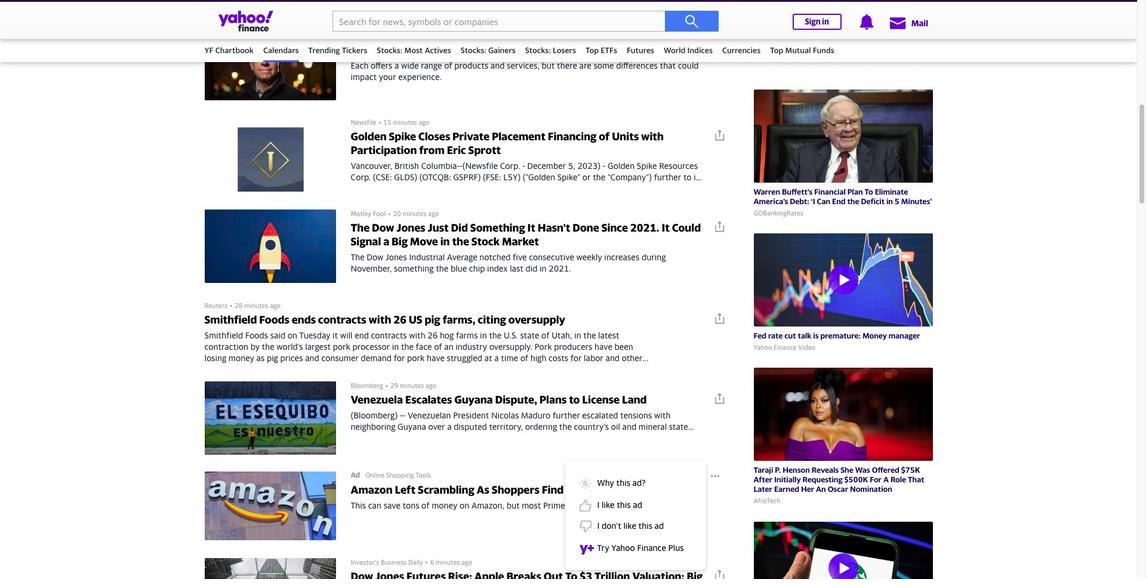Task type: locate. For each thing, give the bounding box(es) containing it.
0 horizontal spatial that
[[228, 375, 244, 385]]

participation
[[351, 144, 417, 157]]

0 horizontal spatial like
[[602, 500, 615, 510]]

foods inside smithfield foods said on tuesday it will end contracts with 26 hog farms in the u.s. state of utah, in the latest contraction by the world's largest pork processor in the face of an industry oversupply.  pork producers have been losing money as pig prices and consumer demand for pork have struggled at a time of high costs for labor and other expenses.  smithfield, owned by hong kong's wh group, said it will terminate employees who support its dealings with farms that raise hogs under production contracts.
[[245, 330, 268, 340]]

dow down "fool"
[[372, 222, 394, 234]]

in left 5
[[887, 196, 893, 206]]

markets link
[[394, 13, 425, 36]]

0 horizontal spatial but
[[507, 500, 520, 510]]

home
[[234, 21, 256, 30]]

0 horizontal spatial contracts
[[318, 313, 366, 326]]

pork up consumer
[[333, 341, 351, 351]]

2 vertical spatial this
[[639, 521, 653, 531]]

hog
[[440, 330, 454, 340]]

on up the 'world's'
[[288, 330, 297, 340]]

ad smartasset
[[351, 31, 400, 40]]

1 vertical spatial said
[[418, 364, 434, 374]]

tools
[[416, 471, 431, 479]]

0 vertical spatial money
[[229, 353, 254, 363]]

• left 6
[[426, 558, 428, 566]]

1 horizontal spatial it
[[662, 222, 670, 234]]

0 horizontal spatial it
[[528, 222, 536, 234]]

26 left the hog
[[428, 330, 438, 340]]

foods for ends
[[259, 313, 290, 326]]

2 vertical spatial social media share article menu image
[[713, 392, 725, 404]]

yahoo down fed
[[754, 343, 772, 351]]

2 smithfield from the top
[[205, 330, 243, 340]]

personal finance link
[[677, 13, 739, 36]]

could
[[678, 60, 699, 71]]

0 vertical spatial jones
[[397, 222, 426, 234]]

the down motley
[[351, 222, 370, 234]]

finance
[[205, 21, 233, 30], [548, 21, 576, 30], [711, 21, 739, 30], [774, 343, 797, 351], [637, 543, 666, 553]]

1 vertical spatial yahoo
[[754, 343, 772, 351]]

this down i like this ad button
[[639, 521, 653, 531]]

1 social media share article menu image from the top
[[713, 221, 725, 233]]

1 vertical spatial ad
[[351, 470, 360, 479]]

venezuela escalates guyana dispute, plans to license land
[[351, 393, 647, 406]]

top left etfs
[[586, 45, 599, 55]]

1 horizontal spatial but
[[542, 60, 555, 71]]

yahoo right 'try'
[[612, 543, 635, 553]]

1 vertical spatial ad
[[655, 521, 664, 531]]

0 horizontal spatial on
[[288, 330, 297, 340]]

pig right us
[[425, 313, 440, 326]]

like down about
[[602, 500, 615, 510]]

1 ad from the top
[[351, 31, 360, 40]]

said up the 'world's'
[[270, 330, 286, 340]]

of inside golden spike closes private placement financing of units with participation from eric sprott
[[599, 130, 610, 143]]

a left the wide
[[395, 60, 399, 71]]

0 horizontal spatial yahoo
[[523, 21, 546, 30]]

can
[[368, 500, 382, 510]]

yahoo up stocks: losers
[[523, 21, 546, 30]]

0 vertical spatial social media share article menu image
[[713, 221, 725, 233]]

1 horizontal spatial will
[[443, 364, 456, 374]]

0 vertical spatial 26
[[394, 313, 407, 326]]

i inside button
[[597, 521, 600, 531]]

1 horizontal spatial have
[[595, 341, 613, 351]]

1 horizontal spatial a
[[395, 60, 399, 71]]

0 vertical spatial ad
[[351, 31, 360, 40]]

1 horizontal spatial ad
[[655, 521, 664, 531]]

did
[[526, 264, 538, 274]]

navigation
[[0, 10, 1138, 62]]

stocks: for stocks: losers
[[525, 45, 551, 55]]

contracts up end
[[318, 313, 366, 326]]

in right did
[[540, 264, 547, 274]]

gobankingrates
[[754, 209, 804, 217]]

0 horizontal spatial by
[[251, 341, 260, 351]]

finance for yahoo finance plus
[[548, 21, 576, 30]]

pig right as
[[267, 353, 278, 363]]

1 vertical spatial foods
[[245, 330, 268, 340]]

2 horizontal spatial a
[[495, 353, 499, 363]]

try
[[597, 543, 610, 553]]

financing
[[548, 130, 597, 143]]

p.
[[775, 465, 781, 475]]

nomination
[[850, 485, 893, 494]]

that inside smithfield foods said on tuesday it will end contracts with 26 hog farms in the u.s. state of utah, in the latest contraction by the world's largest pork processor in the face of an industry oversupply.  pork producers have been losing money as pig prices and consumer demand for pork have struggled at a time of high costs for labor and other expenses.  smithfield, owned by hong kong's wh group, said it will terminate employees who support its dealings with farms that raise hogs under production contracts.
[[228, 375, 244, 385]]

raise
[[247, 375, 264, 385]]

videos link
[[480, 13, 505, 36]]

1 horizontal spatial pig
[[425, 313, 440, 326]]

that down world
[[660, 60, 676, 71]]

• left 15
[[379, 118, 381, 126]]

left
[[395, 484, 416, 496]]

the down signal at the left
[[351, 252, 365, 262]]

the inside the dow jones just did something it hasn't done since 2021. it could signal a big move in the stock market
[[351, 222, 370, 234]]

28
[[235, 301, 243, 309]]

that inside the each offers a wide range of products and services, but there are some differences that could impact your experience.
[[660, 60, 676, 71]]

with
[[641, 130, 664, 143], [369, 313, 391, 326], [409, 330, 426, 340], [635, 364, 651, 374]]

end
[[832, 196, 846, 206]]

the for the dow jones industrial average notched five consecutive weekly increases during november, something the blue chip index last did in 2021.
[[351, 252, 365, 262]]

ad down secret...
[[633, 500, 642, 510]]

experience.
[[398, 72, 442, 82]]

ad for amazon
[[351, 470, 360, 479]]

1 vertical spatial it
[[436, 364, 441, 374]]

1 smithfield from the top
[[205, 313, 257, 326]]

offers
[[371, 60, 393, 71]]

as
[[257, 353, 265, 363]]

reuters • 28 minutes ago
[[205, 301, 281, 309]]

1 ad link from the top
[[351, 31, 360, 40]]

money down contraction
[[229, 353, 254, 363]]

just
[[428, 222, 449, 234]]

0 vertical spatial ad
[[633, 500, 642, 510]]

try yahoo finance plus link
[[580, 538, 692, 561]]

0 vertical spatial pig
[[425, 313, 440, 326]]

top for top etfs
[[586, 45, 599, 55]]

1 horizontal spatial 26
[[428, 330, 438, 340]]

1 horizontal spatial pork
[[407, 353, 425, 363]]

26 inside smithfield foods said on tuesday it will end contracts with 26 hog farms in the u.s. state of utah, in the latest contraction by the world's largest pork processor in the face of an industry oversupply.  pork producers have been losing money as pig prices and consumer demand for pork have struggled at a time of high costs for labor and other expenses.  smithfield, owned by hong kong's wh group, said it will terminate employees who support its dealings with farms that raise hogs under production contracts.
[[428, 330, 438, 340]]

plus left premium yahoo finance logo
[[578, 21, 593, 30]]

ad left online in the left bottom of the page
[[351, 470, 360, 479]]

online
[[366, 471, 385, 479]]

0 vertical spatial contracts
[[318, 313, 366, 326]]

latest
[[598, 330, 620, 340]]

ago up just
[[428, 210, 439, 218]]

afrotech
[[754, 497, 781, 505]]

1 vertical spatial plus
[[669, 543, 684, 553]]

have down face
[[427, 353, 445, 363]]

for
[[394, 353, 405, 363], [571, 353, 582, 363]]

farms up industry
[[456, 330, 478, 340]]

stocks: up services,
[[525, 45, 551, 55]]

0 horizontal spatial pork
[[333, 341, 351, 351]]

0 horizontal spatial farms
[[205, 375, 226, 385]]

terminate
[[458, 364, 495, 374]]

yahoo finance plus
[[523, 21, 593, 30]]

finance up yf
[[205, 21, 233, 30]]

jones down 'big'
[[386, 252, 407, 262]]

a right at
[[495, 353, 499, 363]]

2021. down consecutive
[[549, 264, 571, 274]]

stocks: down smartasset
[[377, 45, 403, 55]]

minutes for golden
[[393, 118, 417, 126]]

0 vertical spatial by
[[251, 341, 260, 351]]

ad link
[[351, 31, 360, 40], [351, 470, 360, 479]]

the right end
[[848, 196, 860, 206]]

1 vertical spatial 2021.
[[549, 264, 571, 274]]

1 horizontal spatial money
[[432, 500, 458, 510]]

actives
[[425, 45, 451, 55]]

0 vertical spatial a
[[395, 60, 399, 71]]

stocks: most actives link
[[377, 40, 451, 60]]

minutes right 28
[[244, 301, 268, 309]]

pork down face
[[407, 353, 425, 363]]

minutes up the spike
[[393, 118, 417, 126]]

0 vertical spatial farms
[[456, 330, 478, 340]]

1 vertical spatial social media share article menu image
[[713, 569, 725, 579]]

trending tickers
[[308, 45, 367, 55]]

try the new yahoo finance image
[[793, 16, 928, 33]]

hong
[[325, 364, 346, 374]]

in inside "the dow jones industrial average notched five consecutive weekly increases during november, something the blue chip index last did in 2021."
[[540, 264, 547, 274]]

2 ad link from the top
[[351, 470, 360, 479]]

1 i from the top
[[597, 500, 600, 510]]

finance up open ad feedback icon
[[711, 21, 739, 30]]

0 horizontal spatial stocks:
[[377, 45, 403, 55]]

minutes
[[393, 118, 417, 126], [403, 210, 427, 218], [244, 301, 268, 309], [400, 381, 424, 389], [436, 558, 460, 566]]

1 vertical spatial jones
[[386, 252, 407, 262]]

1 vertical spatial ad link
[[351, 470, 360, 479]]

0 horizontal spatial for
[[394, 353, 405, 363]]

are right there
[[580, 60, 592, 71]]

money down scrambling
[[432, 500, 458, 510]]

dow for the dow jones industrial average notched five consecutive weekly increases during november, something the blue chip index last did in 2021.
[[367, 252, 384, 262]]

1 it from the left
[[528, 222, 536, 234]]

ago right 28
[[270, 301, 281, 309]]

that
[[660, 60, 676, 71], [228, 375, 244, 385]]

social media share article menu image for venezuela escalates guyana dispute, plans to license land
[[713, 392, 725, 404]]

amazon left scrambling as shoppers find out about secret... link
[[205, 461, 730, 549]]

with right units
[[641, 130, 664, 143]]

its
[[590, 364, 599, 374]]

stocks: for stocks: gainers
[[461, 45, 487, 55]]

0 horizontal spatial top
[[586, 45, 599, 55]]

foods left ends
[[259, 313, 290, 326]]

0 horizontal spatial money
[[229, 353, 254, 363]]

who should use vanguard, fidelity and schwab?
[[351, 44, 595, 56]]

will left end
[[340, 330, 353, 340]]

citing
[[478, 313, 506, 326]]

this inside button
[[617, 500, 631, 510]]

• left 28
[[230, 301, 232, 309]]

0 horizontal spatial a
[[383, 235, 389, 248]]

stocks: for stocks: most actives
[[377, 45, 403, 55]]

fed
[[754, 331, 767, 340]]

are inside the each offers a wide range of products and services, but there are some differences that could impact your experience.
[[580, 60, 592, 71]]

jones inside the dow jones just did something it hasn't done since 2021. it could signal a big move in the stock market
[[397, 222, 426, 234]]

blue
[[451, 264, 467, 274]]

it right tuesday
[[333, 330, 338, 340]]

dow inside "the dow jones industrial average notched five consecutive weekly increases during november, something the blue chip index last did in 2021."
[[367, 252, 384, 262]]

this
[[351, 500, 366, 510]]

yf chartbook link
[[205, 40, 254, 60]]

3 stocks: from the left
[[525, 45, 551, 55]]

1 vertical spatial by
[[314, 364, 323, 374]]

0 vertical spatial the
[[351, 222, 370, 234]]

stocks: gainers
[[461, 45, 516, 55]]

plus inside try yahoo finance plus link
[[669, 543, 684, 553]]

social media share article menu image for the dow jones just did something it hasn't done since 2021. it could signal a big move in the stock market
[[713, 221, 725, 233]]

$500k
[[845, 475, 868, 485]]

mutual
[[786, 45, 811, 55]]

that down "expenses."
[[228, 375, 244, 385]]

a inside the each offers a wide range of products and services, but there are some differences that could impact your experience.
[[395, 60, 399, 71]]

oscar
[[828, 485, 849, 494]]

jones for just
[[397, 222, 426, 234]]

2 i from the top
[[597, 521, 600, 531]]

hasn't
[[538, 222, 571, 234]]

0 vertical spatial will
[[340, 330, 353, 340]]

is
[[813, 331, 819, 340]]

0 horizontal spatial said
[[270, 330, 286, 340]]

average
[[447, 252, 478, 262]]

0 vertical spatial that
[[660, 60, 676, 71]]

ago right 6
[[462, 558, 472, 566]]

futures
[[627, 45, 655, 55]]

rate
[[768, 331, 783, 340]]

this inside button
[[639, 521, 653, 531]]

1 vertical spatial on
[[460, 500, 469, 510]]

by up as
[[251, 341, 260, 351]]

ad
[[633, 500, 642, 510], [655, 521, 664, 531]]

• left the 29
[[386, 381, 388, 389]]

ago for venezuela escalates guyana dispute, plans to license land
[[426, 381, 437, 389]]

1 vertical spatial social media share article menu image
[[713, 312, 725, 324]]

1 the from the top
[[351, 222, 370, 234]]

ago
[[419, 118, 430, 126], [428, 210, 439, 218], [270, 301, 281, 309], [426, 381, 437, 389], [462, 558, 472, 566]]

1 vertical spatial but
[[507, 500, 520, 510]]

social media share article menu image
[[713, 221, 725, 233], [713, 312, 725, 324], [713, 392, 725, 404]]

smartasset link
[[366, 31, 400, 39]]

it left the "could"
[[662, 222, 670, 234]]

social media share article menu image for newsfile • 15 minutes ago
[[713, 129, 725, 141]]

impact
[[351, 72, 377, 82]]

will down the struggled
[[443, 364, 456, 374]]

smithfield inside smithfield foods said on tuesday it will end contracts with 26 hog farms in the u.s. state of utah, in the latest contraction by the world's largest pork processor in the face of an industry oversupply.  pork producers have been losing money as pig prices and consumer demand for pork have struggled at a time of high costs for labor and other expenses.  smithfield, owned by hong kong's wh group, said it will terminate employees who support its dealings with farms that raise hogs under production contracts.
[[205, 330, 243, 340]]

2 stocks: from the left
[[461, 45, 487, 55]]

smithfield up contraction
[[205, 330, 243, 340]]

in inside warren buffett's financial plan to eliminate america's debt: 'i can end the deficit in 5 minutes'
[[887, 196, 893, 206]]

ad link for amazon left scrambling as shoppers find out about secret...
[[351, 470, 360, 479]]

farms,
[[443, 313, 476, 326]]

videos
[[480, 21, 505, 30]]

online shopping tools link
[[366, 471, 431, 479]]

0 vertical spatial said
[[270, 330, 286, 340]]

this left ad?
[[617, 478, 631, 488]]

3 social media share article menu image from the top
[[713, 392, 725, 404]]

1 vertical spatial this
[[617, 500, 631, 510]]

move
[[410, 235, 438, 248]]

0 vertical spatial social media share article menu image
[[713, 129, 725, 141]]

1 horizontal spatial contracts
[[371, 330, 407, 340]]

finance home
[[205, 21, 256, 30]]

the left the blue on the left top of page
[[436, 264, 449, 274]]

2 vertical spatial a
[[495, 353, 499, 363]]

0 horizontal spatial pig
[[267, 353, 278, 363]]

2021. right since
[[631, 222, 660, 234]]

private
[[453, 130, 490, 143]]

most
[[405, 45, 423, 55]]

social media share article menu image
[[713, 129, 725, 141], [713, 569, 725, 579]]

stocks: losers
[[525, 45, 576, 55]]

1 vertical spatial will
[[443, 364, 456, 374]]

1 stocks: from the left
[[377, 45, 403, 55]]

of left units
[[599, 130, 610, 143]]

ad down it.
[[655, 521, 664, 531]]

smithfield foods said on tuesday it will end contracts with 26 hog farms in the u.s. state of utah, in the latest contraction by the world's largest pork processor in the face of an industry oversupply.  pork producers have been losing money as pig prices and consumer demand for pork have struggled at a time of high costs for labor and other expenses.  smithfield, owned by hong kong's wh group, said it will terminate employees who support its dealings with farms that raise hogs under production contracts.
[[205, 330, 651, 385]]

0 vertical spatial plus
[[578, 21, 593, 30]]

1 horizontal spatial 2021.
[[631, 222, 660, 234]]

plus down i don't like this ad button on the right of page
[[669, 543, 684, 553]]

2 social media share article menu image from the top
[[713, 312, 725, 324]]

0 vertical spatial yahoo
[[523, 21, 546, 30]]

1 horizontal spatial are
[[605, 500, 617, 510]]

0 horizontal spatial plus
[[578, 21, 593, 30]]

a inside smithfield foods said on tuesday it will end contracts with 26 hog farms in the u.s. state of utah, in the latest contraction by the world's largest pork processor in the face of an industry oversupply.  pork producers have been losing money as pig prices and consumer demand for pork have struggled at a time of high costs for labor and other expenses.  smithfield, owned by hong kong's wh group, said it will terminate employees who support its dealings with farms that raise hogs under production contracts.
[[495, 353, 499, 363]]

1 top from the left
[[586, 45, 599, 55]]

1 vertical spatial contracts
[[371, 330, 407, 340]]

in down just
[[441, 235, 450, 248]]

finance up losers
[[548, 21, 576, 30]]

ad link for who should use vanguard, fidelity and schwab?
[[351, 31, 360, 40]]

1 vertical spatial a
[[383, 235, 389, 248]]

in up producers
[[575, 330, 581, 340]]

kong's
[[348, 364, 372, 374]]

ago up closes
[[419, 118, 430, 126]]

2 for from the left
[[571, 353, 582, 363]]

dow inside the dow jones just did something it hasn't done since 2021. it could signal a big move in the stock market
[[372, 222, 394, 234]]

1 for from the left
[[394, 353, 405, 363]]

ad down my portfolio at the left
[[351, 31, 360, 40]]

1 social media share article menu image from the top
[[713, 129, 725, 141]]

i for i like this ad
[[597, 500, 600, 510]]

jones up 'big'
[[397, 222, 426, 234]]

on left amazon, at the bottom of the page
[[460, 500, 469, 510]]

for up the group,
[[394, 353, 405, 363]]

the inside "the dow jones industrial average notched five consecutive weekly increases during november, something the blue chip index last did in 2021."
[[351, 252, 365, 262]]

i inside button
[[597, 500, 600, 510]]

0 vertical spatial i
[[597, 500, 600, 510]]

amazon,
[[472, 500, 505, 510]]

1 horizontal spatial that
[[660, 60, 676, 71]]

2 top from the left
[[770, 45, 784, 55]]

taraji p. henson reveals she was offered $75k after initially requesting $500k for a role that later earned her an oscar nomination
[[754, 465, 925, 494]]

2 social media share article menu image from the top
[[713, 569, 725, 579]]

jones inside "the dow jones industrial average notched five consecutive weekly increases during november, something the blue chip index last did in 2021."
[[386, 252, 407, 262]]

of
[[444, 60, 452, 71], [599, 130, 610, 143], [542, 330, 550, 340], [434, 341, 442, 351], [520, 353, 529, 363], [422, 500, 430, 510]]

1 horizontal spatial stocks:
[[461, 45, 487, 55]]

america's
[[754, 196, 788, 206]]

0 horizontal spatial will
[[340, 330, 353, 340]]

finance down "cut"
[[774, 343, 797, 351]]

minutes right the 29
[[400, 381, 424, 389]]

fool
[[373, 210, 386, 218]]

prices
[[280, 353, 303, 363]]

closes
[[418, 130, 450, 143]]

but down the shoppers
[[507, 500, 520, 510]]

since
[[602, 222, 628, 234]]

farms down "expenses."
[[205, 375, 226, 385]]

0 horizontal spatial 2021.
[[549, 264, 571, 274]]

an
[[444, 341, 454, 351]]

i
[[597, 500, 600, 510], [597, 521, 600, 531]]

dow for the dow jones just did something it hasn't done since 2021. it could signal a big move in the stock market
[[372, 222, 394, 234]]

1 vertical spatial i
[[597, 521, 600, 531]]

but down stocks: losers link
[[542, 60, 555, 71]]

0 vertical spatial on
[[288, 330, 297, 340]]

0 vertical spatial are
[[580, 60, 592, 71]]

find
[[542, 484, 564, 496]]

why this ad?
[[597, 478, 646, 488]]

are
[[580, 60, 592, 71], [605, 500, 617, 510]]

i down about
[[597, 500, 600, 510]]

2 ad from the top
[[351, 470, 360, 479]]

dow up november,
[[367, 252, 384, 262]]

yahoo for yahoo finance video
[[754, 343, 772, 351]]

0 vertical spatial but
[[542, 60, 555, 71]]

stocks: up products
[[461, 45, 487, 55]]

0 vertical spatial this
[[617, 478, 631, 488]]

1 vertical spatial pig
[[267, 353, 278, 363]]

eliminate
[[875, 187, 908, 196]]

watchlists
[[274, 21, 313, 30]]

26 left us
[[394, 313, 407, 326]]

0 vertical spatial ad link
[[351, 31, 360, 40]]

1 horizontal spatial plus
[[669, 543, 684, 553]]

top left mutual
[[770, 45, 784, 55]]

have down latest
[[595, 341, 613, 351]]

2 the from the top
[[351, 252, 365, 262]]

foods up as
[[245, 330, 268, 340]]

1 vertical spatial 26
[[428, 330, 438, 340]]

yahoo inside navigation
[[523, 21, 546, 30]]

minutes for smithfield
[[244, 301, 268, 309]]

ad link left online in the left bottom of the page
[[351, 470, 360, 479]]

1 horizontal spatial top
[[770, 45, 784, 55]]

1 vertical spatial dow
[[367, 252, 384, 262]]

and up services,
[[530, 44, 549, 56]]

contracts down smithfield foods ends contracts with 26 us pig farms, citing oversupply on the left bottom
[[371, 330, 407, 340]]

2021. inside the dow jones just did something it hasn't done since 2021. it could signal a big move in the stock market
[[631, 222, 660, 234]]

1 vertical spatial the
[[351, 252, 365, 262]]

1 horizontal spatial by
[[314, 364, 323, 374]]

said right the group,
[[418, 364, 434, 374]]

by left the hong
[[314, 364, 323, 374]]

0 horizontal spatial are
[[580, 60, 592, 71]]



Task type: describe. For each thing, give the bounding box(es) containing it.
plan
[[848, 187, 863, 196]]

investor's business daily • 6 minutes ago
[[351, 558, 472, 566]]

and inside the each offers a wide range of products and services, but there are some differences that could impact your experience.
[[491, 60, 505, 71]]

eric
[[447, 144, 466, 157]]

of up employees
[[520, 353, 529, 363]]

requesting
[[803, 475, 843, 485]]

2 vertical spatial yahoo
[[612, 543, 635, 553]]

guyana
[[455, 393, 493, 406]]

0 horizontal spatial it
[[333, 330, 338, 340]]

range
[[421, 60, 442, 71]]

search image
[[685, 14, 699, 28]]

and up dealings
[[606, 353, 620, 363]]

in inside the dow jones just did something it hasn't done since 2021. it could signal a big move in the stock market
[[441, 235, 450, 248]]

the dow jones just did something it hasn't done since 2021. it could signal a big move in the stock market link
[[205, 200, 730, 292]]

in up industry
[[480, 330, 487, 340]]

tons
[[403, 500, 419, 510]]

golden spike closes private placement financing of units with participation from eric sprott link
[[205, 109, 730, 200]]

the inside the dow jones just did something it hasn't done since 2021. it could signal a big move in the stock market
[[452, 235, 469, 248]]

1 vertical spatial farms
[[205, 375, 226, 385]]

owned
[[287, 364, 312, 374]]

finance for personal finance
[[711, 21, 739, 30]]

after
[[754, 475, 773, 485]]

initially
[[775, 475, 801, 485]]

currencies link
[[722, 40, 761, 60]]

ad inside button
[[633, 500, 642, 510]]

with inside golden spike closes private placement financing of units with participation from eric sprott
[[641, 130, 664, 143]]

in up the group,
[[392, 341, 399, 351]]

was
[[856, 465, 870, 475]]

the inside warren buffett's financial plan to eliminate america's debt: 'i can end the deficit in 5 minutes'
[[848, 196, 860, 206]]

differences
[[616, 60, 658, 71]]

been
[[615, 341, 633, 351]]

open ad feedback image
[[707, 35, 719, 48]]

ad inside button
[[655, 521, 664, 531]]

of inside the each offers a wide range of products and services, but there are some differences that could impact your experience.
[[444, 60, 452, 71]]

yahoo for yahoo finance plus
[[523, 21, 546, 30]]

and inside who should use vanguard, fidelity and schwab? link
[[530, 44, 549, 56]]

in right sign
[[822, 17, 829, 26]]

sign in
[[805, 17, 829, 26]]

funds
[[813, 45, 835, 55]]

1 horizontal spatial on
[[460, 500, 469, 510]]

to
[[865, 187, 873, 196]]

Search for news, symbols or companies text field
[[333, 11, 665, 32]]

ad?
[[633, 478, 646, 488]]

notched
[[480, 252, 511, 262]]

of up pork
[[542, 330, 550, 340]]

fidelity
[[490, 44, 528, 56]]

money inside smithfield foods said on tuesday it will end contracts with 26 hog farms in the u.s. state of utah, in the latest contraction by the world's largest pork processor in the face of an industry oversupply.  pork producers have been losing money as pig prices and consumer demand for pork have struggled at a time of high costs for labor and other expenses.  smithfield, owned by hong kong's wh group, said it will terminate employees who support its dealings with farms that raise hogs under production contracts.
[[229, 353, 254, 363]]

end
[[355, 330, 369, 340]]

premium yahoo finance logo image
[[596, 21, 605, 30]]

deficit
[[861, 196, 885, 206]]

of right the tons
[[422, 500, 430, 510]]

calendars link
[[263, 40, 299, 60]]

newsfile • 15 minutes ago
[[351, 118, 430, 126]]

debt:
[[790, 196, 810, 206]]

jones for industrial
[[386, 252, 407, 262]]

her
[[801, 485, 815, 494]]

world indices
[[664, 45, 713, 55]]

under
[[287, 375, 309, 385]]

processor
[[353, 341, 390, 351]]

the up as
[[262, 341, 275, 351]]

ago for smithfield foods ends contracts with 26 us pig farms, citing oversupply
[[270, 301, 281, 309]]

0 horizontal spatial 26
[[394, 313, 407, 326]]

plus inside yahoo finance plus link
[[578, 21, 593, 30]]

2 it from the left
[[662, 222, 670, 234]]

with up end
[[369, 313, 391, 326]]

products
[[455, 60, 489, 71]]

with up face
[[409, 330, 426, 340]]

warren buffett's financial plan to eliminate america's debt: 'i can end the deficit in 5 minutes' link
[[754, 90, 933, 217]]

1 horizontal spatial said
[[418, 364, 434, 374]]

demand
[[361, 353, 392, 363]]

social media share article menu image for investor's business daily • 6 minutes ago
[[713, 569, 725, 579]]

foods for said
[[245, 330, 268, 340]]

a inside the dow jones just did something it hasn't done since 2021. it could signal a big move in the stock market
[[383, 235, 389, 248]]

ago for golden spike closes private placement financing of units with participation from eric sprott
[[419, 118, 430, 126]]

of left an
[[434, 341, 442, 351]]

open ad feedback image
[[707, 475, 719, 488]]

1 vertical spatial are
[[605, 500, 617, 510]]

fed rate cut talk is premature: money manager link
[[754, 234, 933, 351]]

golden
[[351, 130, 387, 143]]

each offers a wide range of products and services, but there are some differences that could impact your experience.
[[351, 60, 699, 82]]

u.s.
[[504, 330, 518, 340]]

smithfield for smithfield foods ends contracts with 26 us pig farms, citing oversupply
[[205, 313, 257, 326]]

like inside button
[[602, 500, 615, 510]]

contracts inside smithfield foods said on tuesday it will end contracts with 26 hog farms in the u.s. state of utah, in the latest contraction by the world's largest pork processor in the face of an industry oversupply.  pork producers have been losing money as pig prices and consumer demand for pork have struggled at a time of high costs for labor and other expenses.  smithfield, owned by hong kong's wh group, said it will terminate employees who support its dealings with farms that raise hogs under production contracts.
[[371, 330, 407, 340]]

15
[[384, 118, 392, 126]]

news link
[[443, 13, 462, 36]]

2021. inside "the dow jones industrial average notched five consecutive weekly increases during november, something the blue chip index last did in 2021."
[[549, 264, 571, 274]]

0 vertical spatial pork
[[333, 341, 351, 351]]

dealings
[[601, 364, 632, 374]]

i for i don't like this ad
[[597, 521, 600, 531]]

some
[[594, 60, 614, 71]]

the for the dow jones just did something it hasn't done since 2021. it could signal a big move in the stock market
[[351, 222, 370, 234]]

the left face
[[401, 341, 414, 351]]

• left the 20
[[388, 210, 391, 218]]

video
[[799, 343, 816, 351]]

high
[[531, 353, 547, 363]]

yahoo finance plus link
[[523, 13, 605, 38]]

trending
[[308, 45, 340, 55]]

navigation containing finance home
[[0, 10, 1138, 62]]

i like this ad
[[597, 500, 642, 510]]

pig inside smithfield foods said on tuesday it will end contracts with 26 hog farms in the u.s. state of utah, in the latest contraction by the world's largest pork processor in the face of an industry oversupply.  pork producers have been losing money as pig prices and consumer demand for pork have struggled at a time of high costs for labor and other expenses.  smithfield, owned by hong kong's wh group, said it will terminate employees who support its dealings with farms that raise hogs under production contracts.
[[267, 353, 278, 363]]

the left latest
[[584, 330, 596, 340]]

other
[[622, 353, 643, 363]]

screeners link
[[623, 13, 659, 36]]

with down other
[[635, 364, 651, 374]]

top for top mutual funds
[[770, 45, 784, 55]]

oversupply
[[509, 313, 566, 326]]

notifications image
[[859, 14, 875, 30]]

finance for yahoo finance video
[[774, 343, 797, 351]]

top mutual funds link
[[770, 40, 835, 60]]

why this ad? link
[[580, 473, 692, 494]]

chip
[[469, 264, 485, 274]]

the left "u.s."
[[489, 330, 502, 340]]

costs
[[549, 353, 569, 363]]

smithfield foods ends contracts with 26 us pig farms, citing oversupply
[[205, 313, 566, 326]]

taraji
[[754, 465, 773, 475]]

but inside the each offers a wide range of products and services, but there are some differences that could impact your experience.
[[542, 60, 555, 71]]

it.
[[652, 500, 660, 510]]

futures link
[[627, 40, 655, 60]]

as
[[477, 484, 490, 496]]

last
[[510, 264, 524, 274]]

and down largest
[[305, 353, 319, 363]]

i don't like this ad
[[597, 521, 664, 531]]

taraji p. henson reveals she was offered $75k after initially requesting $500k for a role that later earned her an oscar nomination link
[[754, 368, 933, 505]]

finance down i don't like this ad button on the right of page
[[637, 543, 666, 553]]

offered
[[872, 465, 900, 475]]

placement
[[492, 130, 546, 143]]

portfolio
[[343, 21, 376, 30]]

reveals
[[812, 465, 839, 475]]

oversupply.
[[489, 341, 533, 351]]

advertisement region
[[754, 0, 933, 81]]

• for venezuela
[[386, 381, 388, 389]]

members
[[567, 500, 603, 510]]

most
[[522, 500, 541, 510]]

minutes right the 20
[[403, 210, 427, 218]]

minutes for venezuela
[[400, 381, 424, 389]]

1 vertical spatial have
[[427, 353, 445, 363]]

smithfield for smithfield foods said on tuesday it will end contracts with 26 hog farms in the u.s. state of utah, in the latest contraction by the world's largest pork processor in the face of an industry oversupply.  pork producers have been losing money as pig prices and consumer demand for pork have struggled at a time of high costs for labor and other expenses.  smithfield, owned by hong kong's wh group, said it will terminate employees who support its dealings with farms that raise hogs under production contracts.
[[205, 330, 243, 340]]

ad for who
[[351, 31, 360, 40]]

5
[[895, 196, 900, 206]]

should
[[377, 44, 412, 56]]

the dow jones industrial average notched five consecutive weekly increases during november, something the blue chip index last did in 2021.
[[351, 252, 666, 274]]

markets
[[394, 21, 425, 30]]

• for smithfield
[[230, 301, 232, 309]]

for
[[870, 475, 882, 485]]

contracts.
[[355, 375, 393, 385]]

sign
[[805, 17, 821, 26]]

buffett's
[[782, 187, 813, 196]]

role
[[891, 475, 907, 485]]

struggled
[[447, 353, 482, 363]]

1 vertical spatial pork
[[407, 353, 425, 363]]

on inside smithfield foods said on tuesday it will end contracts with 26 hog farms in the u.s. state of utah, in the latest contraction by the world's largest pork processor in the face of an industry oversupply.  pork producers have been losing money as pig prices and consumer demand for pork have struggled at a time of high costs for labor and other expenses.  smithfield, owned by hong kong's wh group, said it will terminate employees who support its dealings with farms that raise hogs under production contracts.
[[288, 330, 297, 340]]

20
[[393, 210, 401, 218]]

venezuela
[[351, 393, 403, 406]]

hogs
[[267, 375, 284, 385]]

like inside button
[[624, 521, 637, 531]]

could
[[672, 222, 701, 234]]

screeners
[[623, 21, 659, 30]]

face
[[416, 341, 432, 351]]

increases
[[605, 252, 640, 262]]

• for golden
[[379, 118, 381, 126]]

mail
[[912, 18, 929, 28]]

world
[[664, 45, 686, 55]]

minutes right 6
[[436, 558, 460, 566]]

the inside "the dow jones industrial average notched five consecutive weekly increases during november, something the blue chip index last did in 2021."
[[436, 264, 449, 274]]

1 vertical spatial money
[[432, 500, 458, 510]]



Task type: vqa. For each thing, say whether or not it's contained in the screenshot.
Social media share article menu icon to the bottom
yes



